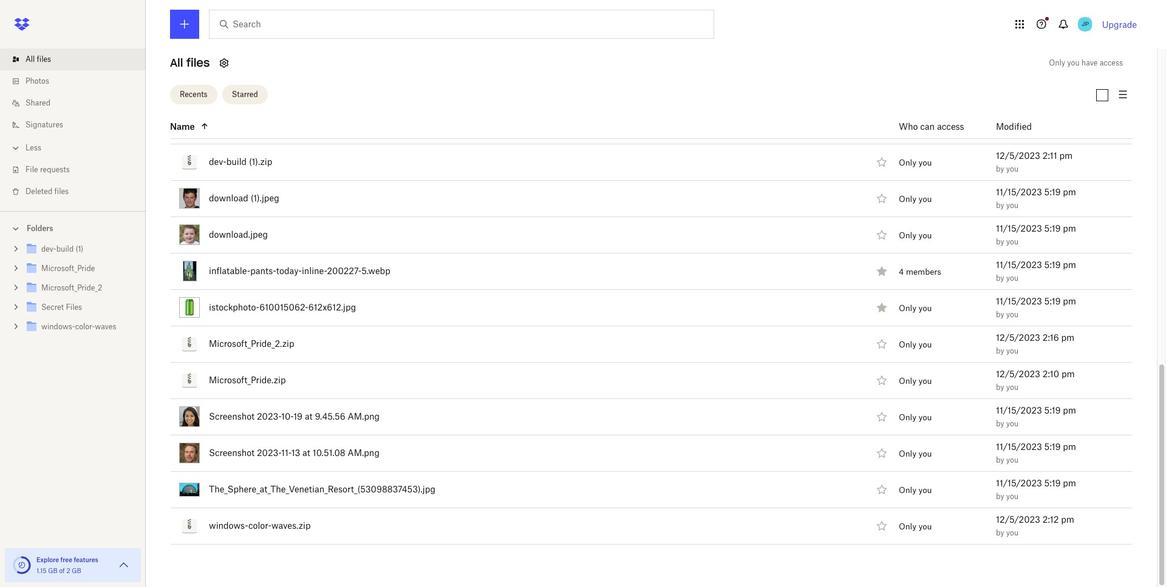 Task type: locate. For each thing, give the bounding box(es) containing it.
1 vertical spatial windows-
[[209, 521, 248, 531]]

11/15/2023 for screenshot 2023-11-13 at 10.51.08 am.png
[[996, 442, 1042, 453]]

/inflatable pants today inline 200227 5.webp image
[[183, 261, 196, 282]]

10.51.08
[[313, 448, 345, 459]]

windows- inside windows-color-waves link
[[41, 323, 75, 332]]

4 add to starred image from the top
[[875, 483, 889, 497]]

only
[[1049, 58, 1065, 67], [899, 122, 916, 131], [899, 158, 916, 168], [899, 195, 916, 204], [899, 231, 916, 241], [899, 304, 916, 314], [899, 340, 916, 350], [899, 377, 916, 387], [899, 413, 916, 423], [899, 450, 916, 459], [899, 486, 916, 496], [899, 523, 916, 532]]

1 vertical spatial access
[[937, 121, 964, 131]]

istockphoto-610015062-612x612.jpg
[[209, 303, 356, 313]]

12/5/2023 inside 12/5/2023 2:16 pm by you
[[996, 333, 1040, 343]]

only you for dev-build (1).zip
[[899, 158, 932, 168]]

7 11/15/2023 5:19 pm by you from the top
[[996, 442, 1076, 465]]

add to starred image for waves.zip
[[875, 519, 889, 534]]

microsoft_pride.zip
[[209, 375, 286, 386]]

3 only you from the top
[[899, 195, 932, 204]]

1 vertical spatial 2023-
[[257, 448, 281, 459]]

0 vertical spatial color-
[[75, 323, 95, 332]]

add to starred image inside name windows-color-waves.zip, modified 12/5/2023 2:12 pm, element
[[875, 519, 889, 534]]

by inside "name download.jpeg, modified 11/15/2023 5:19 pm," element
[[996, 238, 1004, 247]]

11/15/2023 5:19 pm by you for screenshot 2023-10-19 at 9.45.56 am.png
[[996, 406, 1076, 429]]

by inside name screenshot 2023-10-19 at 9.45.56 am.png, modified 11/15/2023 5:19 pm, element
[[996, 420, 1004, 429]]

4 only you button from the top
[[899, 231, 932, 241]]

inline-
[[302, 266, 327, 276]]

download.jpeg link
[[209, 228, 268, 242]]

dev- up download
[[209, 157, 226, 167]]

name the_sphere_at_the_venetian_resort_(53098837453).jpg, modified 11/15/2023 5:19 pm, element
[[143, 472, 1133, 509]]

only you inside name db165f6aaa73d95c9004256537e7037b-uncropped_scaled_within_1536_1152.webp, modified 11/15/2023 5:19 pm, element
[[899, 122, 932, 131]]

only you for screenshot 2023-11-13 at 10.51.08 am.png
[[899, 450, 932, 459]]

0 horizontal spatial build
[[56, 245, 74, 254]]

0 vertical spatial at
[[305, 412, 313, 422]]

screenshot right /screenshot 2023-11-13 at 10.51.08 am.png image
[[209, 448, 255, 459]]

by inside name db165f6aaa73d95c9004256537e7037b-uncropped_scaled_within_1536_1152.webp, modified 11/15/2023 5:19 pm, element
[[996, 128, 1004, 137]]

0 vertical spatial dev-
[[209, 157, 226, 167]]

screenshot 2023-10-19 at 9.45.56 am.png link
[[209, 410, 380, 425]]

12/5/2023 left 2:16 on the bottom right of the page
[[996, 333, 1040, 343]]

1 11/15/2023 5:19 pm by you from the top
[[996, 114, 1076, 137]]

2 add to starred image from the top
[[875, 410, 889, 425]]

7 only you button from the top
[[899, 377, 932, 387]]

10-
[[281, 412, 294, 422]]

color- inside table
[[248, 521, 271, 531]]

who
[[899, 121, 918, 131]]

you inside name inflatable-pants-today-inline-200227-5.webp, modified 11/15/2023 5:19 pm, element
[[1006, 274, 1019, 283]]

only you button for download.jpeg
[[899, 231, 932, 241]]

add to starred image inside name microsoft_pride_2.zip, modified 12/5/2023 2:16 pm, element
[[875, 337, 889, 352]]

1 vertical spatial am.png
[[348, 448, 380, 459]]

only you button inside name the_sphere_at_the_venetian_resort_(53098837453).jpg, modified 11/15/2023 5:19 pm, element
[[899, 486, 932, 496]]

/screenshot 2023-11-13 at 10.51.08 am.png image
[[179, 443, 200, 464]]

recents
[[180, 90, 207, 99]]

2023- for 10-
[[257, 412, 281, 422]]

10 only you from the top
[[899, 486, 932, 496]]

by for windows-color-waves.zip
[[996, 529, 1004, 538]]

12/5/2023 for 12/5/2023 2:12 pm
[[996, 515, 1040, 525]]

only inside the name screenshot 2023-11-13 at 10.51.08 am.png, modified 11/15/2023 5:19 pm, element
[[899, 450, 916, 459]]

all files up photos
[[26, 55, 51, 64]]

all files up the /1703238.jpg image
[[170, 56, 210, 70]]

add to starred image for dev-build (1).zip
[[875, 155, 889, 170]]

0 horizontal spatial dev-
[[41, 245, 56, 254]]

only for microsoft_pride.zip
[[899, 377, 916, 387]]

2 12/5/2023 from the top
[[996, 333, 1040, 343]]

5:19
[[1044, 114, 1061, 125], [1044, 187, 1061, 197], [1044, 224, 1061, 234], [1044, 260, 1061, 270], [1044, 296, 1061, 307], [1044, 406, 1061, 416], [1044, 442, 1061, 453], [1044, 479, 1061, 489]]

11/15/2023 inside "element"
[[996, 296, 1042, 307]]

1 vertical spatial screenshot
[[209, 448, 255, 459]]

only you button for the_sphere_at_the_venetian_resort_(53098837453).jpg
[[899, 486, 932, 496]]

pm inside "element"
[[1063, 296, 1076, 307]]

list
[[0, 41, 146, 211]]

11/15/2023 for download.jpeg
[[996, 224, 1042, 234]]

build left (1).zip
[[226, 157, 247, 167]]

1 horizontal spatial windows-
[[209, 521, 248, 531]]

files up photos
[[37, 55, 51, 64]]

0 vertical spatial windows-
[[41, 323, 75, 332]]

only inside name windows-color-waves.zip, modified 12/5/2023 2:12 pm, element
[[899, 523, 916, 532]]

11/15/2023 for screenshot 2023-10-19 at 9.45.56 am.png
[[996, 406, 1042, 416]]

1 am.png from the top
[[348, 412, 380, 422]]

add to starred image inside name dev-build (1).zip, modified 12/5/2023 2:11 pm, element
[[875, 155, 889, 170]]

/1703238.jpg image
[[179, 79, 200, 100]]

pm inside 12/5/2023 2:10 pm by you
[[1062, 369, 1075, 380]]

7 by from the top
[[996, 347, 1004, 356]]

3 only you button from the top
[[899, 195, 932, 204]]

2023- left 13
[[257, 448, 281, 459]]

0 horizontal spatial windows-
[[41, 323, 75, 332]]

access
[[1100, 58, 1123, 67], [937, 121, 964, 131]]

1.15
[[36, 568, 46, 575]]

5 only you from the top
[[899, 304, 932, 314]]

6 11/15/2023 5:19 pm by you from the top
[[996, 406, 1076, 429]]

add to starred image inside name download (1).jpeg, modified 11/15/2023 5:19 pm, element
[[875, 191, 889, 206]]

quota usage element
[[12, 556, 32, 576]]

10 only you button from the top
[[899, 486, 932, 496]]

windows-color-waves link
[[24, 319, 136, 336]]

12/5/2023 2:12 pm by you
[[996, 515, 1074, 538]]

11/15/2023 5:19 pm by you inside name the_sphere_at_the_venetian_resort_(53098837453).jpg, modified 11/15/2023 5:19 pm, element
[[996, 479, 1076, 502]]

only you inside "name download.jpeg, modified 11/15/2023 5:19 pm," element
[[899, 231, 932, 241]]

files for all files link
[[37, 55, 51, 64]]

only for istockphoto-610015062-612x612.jpg
[[899, 304, 916, 314]]

12/5/2023 down modified
[[996, 151, 1040, 161]]

12 by from the top
[[996, 529, 1004, 538]]

0 vertical spatial build
[[226, 157, 247, 167]]

pm for dev-build (1).zip
[[1060, 151, 1073, 161]]

gb left of
[[48, 568, 58, 575]]

11/15/2023 5:19 pm by you for screenshot 2023-11-13 at 10.51.08 am.png
[[996, 442, 1076, 465]]

only you inside name the_sphere_at_the_venetian_resort_(53098837453).jpg, modified 11/15/2023 5:19 pm, element
[[899, 486, 932, 496]]

1 horizontal spatial gb
[[72, 568, 81, 575]]

11/15/2023
[[996, 114, 1042, 125], [996, 187, 1042, 197], [996, 224, 1042, 234], [996, 260, 1042, 270], [996, 296, 1042, 307], [996, 406, 1042, 416], [996, 442, 1042, 453], [996, 479, 1042, 489]]

only you have access
[[1049, 58, 1123, 67]]

10 by from the top
[[996, 456, 1004, 465]]

only you button inside name microsoft_pride_2.zip, modified 12/5/2023 2:16 pm, element
[[899, 340, 932, 350]]

only inside name dev-build (1).zip, modified 12/5/2023 2:11 pm, element
[[899, 158, 916, 168]]

files left "folder settings" "icon"
[[186, 56, 210, 70]]

2 am.png from the top
[[348, 448, 380, 459]]

by for download.jpeg
[[996, 238, 1004, 247]]

only you button for screenshot 2023-10-19 at 9.45.56 am.png
[[899, 413, 932, 423]]

by inside 12/5/2023 2:10 pm by you
[[996, 383, 1004, 392]]

only you for screenshot 2023-10-19 at 9.45.56 am.png
[[899, 413, 932, 423]]

only for screenshot 2023-10-19 at 9.45.56 am.png
[[899, 413, 916, 423]]

am.png right 9.45.56
[[348, 412, 380, 422]]

only inside name the_sphere_at_the_venetian_resort_(53098837453).jpg, modified 11/15/2023 5:19 pm, element
[[899, 486, 916, 496]]

dev- down folders
[[41, 245, 56, 254]]

folder settings image
[[217, 56, 232, 70]]

windows-color-waves.zip
[[209, 521, 311, 531]]

dev-build (1).zip link
[[209, 155, 272, 170]]

all up photos
[[26, 55, 35, 64]]

only you button inside name windows-color-waves.zip, modified 12/5/2023 2:12 pm, element
[[899, 523, 932, 532]]

folders
[[27, 224, 53, 233]]

by inside the name screenshot 2023-11-13 at 10.51.08 am.png, modified 11/15/2023 5:19 pm, element
[[996, 456, 1004, 465]]

explore free features 1.15 gb of 2 gb
[[36, 557, 98, 575]]

4 by from the top
[[996, 238, 1004, 247]]

/4570_university_ave____pierre_galant_1.0.jpg image
[[179, 46, 200, 60]]

pm inside "12/5/2023 2:12 pm by you"
[[1061, 515, 1074, 525]]

access right can
[[937, 121, 964, 131]]

only you inside name microsoft_pride_2.zip, modified 12/5/2023 2:16 pm, element
[[899, 340, 932, 350]]

1 horizontal spatial color-
[[248, 521, 271, 531]]

2 5:19 from the top
[[1044, 187, 1061, 197]]

only you button inside name db165f6aaa73d95c9004256537e7037b-uncropped_scaled_within_1536_1152.webp, modified 11/15/2023 5:19 pm, element
[[899, 122, 932, 131]]

2 screenshot from the top
[[209, 448, 255, 459]]

4 11/15/2023 5:19 pm by you from the top
[[996, 260, 1076, 283]]

add to starred image
[[875, 155, 889, 170], [875, 191, 889, 206], [875, 228, 889, 242], [875, 374, 889, 388]]

microsoft_pride
[[41, 264, 95, 273]]

am.png for screenshot 2023-10-19 at 9.45.56 am.png
[[348, 412, 380, 422]]

4 only you from the top
[[899, 231, 932, 241]]

all
[[26, 55, 35, 64], [170, 56, 183, 70]]

gb
[[48, 568, 58, 575], [72, 568, 81, 575]]

by inside 12/5/2023 2:16 pm by you
[[996, 347, 1004, 356]]

1 vertical spatial at
[[303, 448, 310, 459]]

only you button inside name screenshot 2023-10-19 at 9.45.56 am.png, modified 11/15/2023 5:19 pm, element
[[899, 413, 932, 423]]

by inside 12/5/2023 2:11 pm by you
[[996, 165, 1004, 174]]

file
[[26, 165, 38, 174]]

3 11/15/2023 from the top
[[996, 224, 1042, 234]]

only inside name download (1).jpeg, modified 11/15/2023 5:19 pm, element
[[899, 195, 916, 204]]

11/15/2023 5:19 pm by you inside name inflatable-pants-today-inline-200227-5.webp, modified 11/15/2023 5:19 pm, element
[[996, 260, 1076, 283]]

1 horizontal spatial build
[[226, 157, 247, 167]]

5:19 for inflatable-pants-today-inline-200227-5.webp
[[1044, 260, 1061, 270]]

0 horizontal spatial all
[[26, 55, 35, 64]]

members
[[906, 267, 941, 277]]

group
[[0, 237, 146, 346]]

2023-
[[257, 412, 281, 422], [257, 448, 281, 459]]

screenshot down microsoft_pride.zip link
[[209, 412, 255, 422]]

1 vertical spatial color-
[[248, 521, 271, 531]]

recents button
[[170, 85, 217, 105]]

2 add to starred image from the top
[[875, 191, 889, 206]]

dev-
[[209, 157, 226, 167], [41, 245, 56, 254]]

add to starred image inside name microsoft_pride.zip, modified 12/5/2023 2:10 pm, element
[[875, 374, 889, 388]]

files for deleted files link
[[54, 187, 69, 196]]

only for screenshot 2023-11-13 at 10.51.08 am.png
[[899, 450, 916, 459]]

only you inside name dev-build (1).zip, modified 12/5/2023 2:11 pm, element
[[899, 158, 932, 168]]

5 only you button from the top
[[899, 304, 932, 314]]

only inside "name download.jpeg, modified 11/15/2023 5:19 pm," element
[[899, 231, 916, 241]]

inflatable-pants-today-inline-200227-5.webp
[[209, 266, 390, 276]]

name microsoft_pride.zip, modified 12/5/2023 2:10 pm, element
[[143, 363, 1133, 399]]

dev- inside group
[[41, 245, 56, 254]]

dev- for dev-build (1)
[[41, 245, 56, 254]]

1 by from the top
[[996, 128, 1004, 137]]

5:19 inside "element"
[[1044, 296, 1061, 307]]

11 only you from the top
[[899, 523, 932, 532]]

only for windows-color-waves.zip
[[899, 523, 916, 532]]

9 only you button from the top
[[899, 450, 932, 459]]

remove from starred image
[[875, 264, 889, 279], [875, 301, 889, 315]]

all files
[[26, 55, 51, 64], [170, 56, 210, 70]]

8 11/15/2023 5:19 pm by you from the top
[[996, 479, 1076, 502]]

1 vertical spatial build
[[56, 245, 74, 254]]

only for the_sphere_at_the_venetian_resort_(53098837453).jpg
[[899, 486, 916, 496]]

0 vertical spatial am.png
[[348, 412, 380, 422]]

/download.jpeg image
[[179, 225, 200, 245]]

only you inside the name screenshot 2023-11-13 at 10.51.08 am.png, modified 11/15/2023 5:19 pm, element
[[899, 450, 932, 459]]

deleted files
[[26, 187, 69, 196]]

11/15/2023 5:19 pm by you for download.jpeg
[[996, 224, 1076, 247]]

only you button inside name microsoft_pride.zip, modified 12/5/2023 2:10 pm, element
[[899, 377, 932, 387]]

windows- inside windows-color-waves.zip link
[[209, 521, 248, 531]]

only you button inside name download (1).jpeg, modified 11/15/2023 5:19 pm, element
[[899, 195, 932, 204]]

0 horizontal spatial access
[[937, 121, 964, 131]]

11/15/2023 5:19 pm by you for the_sphere_at_the_venetian_resort_(53098837453).jpg
[[996, 479, 1076, 502]]

add to starred image for download (1).jpeg
[[875, 191, 889, 206]]

only you button inside name dev-build (1).zip, modified 12/5/2023 2:11 pm, element
[[899, 158, 932, 168]]

12/5/2023 inside 12/5/2023 2:11 pm by you
[[996, 151, 1040, 161]]

4 add to starred image from the top
[[875, 374, 889, 388]]

files right deleted
[[54, 187, 69, 196]]

5 add to starred image from the top
[[875, 519, 889, 534]]

pm inside 12/5/2023 2:11 pm by you
[[1060, 151, 1073, 161]]

add to starred image for 10-
[[875, 410, 889, 425]]

1 only you from the top
[[899, 122, 932, 131]]

12/5/2023 left 2:10
[[996, 369, 1040, 380]]

only you for the_sphere_at_the_venetian_resort_(53098837453).jpg
[[899, 486, 932, 496]]

requests
[[40, 165, 70, 174]]

windows- for windows-color-waves
[[41, 323, 75, 332]]

11/15/2023 5:19 pm by you inside "name download.jpeg, modified 11/15/2023 5:19 pm," element
[[996, 224, 1076, 247]]

8 11/15/2023 from the top
[[996, 479, 1042, 489]]

/download (1).jpeg image
[[179, 188, 200, 209]]

12/5/2023 left 2:12
[[996, 515, 1040, 525]]

0 horizontal spatial color-
[[75, 323, 95, 332]]

5:19 for download (1).jpeg
[[1044, 187, 1061, 197]]

6 5:19 from the top
[[1044, 406, 1061, 416]]

1 vertical spatial remove from starred image
[[875, 301, 889, 315]]

4 11/15/2023 from the top
[[996, 260, 1042, 270]]

0 vertical spatial access
[[1100, 58, 1123, 67]]

3 add to starred image from the top
[[875, 446, 889, 461]]

1 screenshot from the top
[[209, 412, 255, 422]]

secret
[[41, 303, 64, 312]]

pm
[[1063, 114, 1076, 125], [1060, 151, 1073, 161], [1063, 187, 1076, 197], [1063, 224, 1076, 234], [1063, 260, 1076, 270], [1063, 296, 1076, 307], [1061, 333, 1075, 343], [1062, 369, 1075, 380], [1063, 406, 1076, 416], [1063, 442, 1076, 453], [1063, 479, 1076, 489], [1061, 515, 1074, 525]]

all up the /1703238.jpg image
[[170, 56, 183, 70]]

pm for istockphoto-610015062-612x612.jpg
[[1063, 296, 1076, 307]]

5 11/15/2023 from the top
[[996, 296, 1042, 307]]

0 horizontal spatial all files
[[26, 55, 51, 64]]

2 11/15/2023 5:19 pm by you from the top
[[996, 187, 1076, 210]]

features
[[74, 557, 98, 564]]

color- for waves.zip
[[248, 521, 271, 531]]

7 5:19 from the top
[[1044, 442, 1061, 453]]

2 11/15/2023 from the top
[[996, 187, 1042, 197]]

only inside name istockphoto-610015062-612x612.jpg, modified 11/15/2023 5:19 pm, "element"
[[899, 304, 916, 314]]

table
[[143, 0, 1133, 545]]

11/15/2023 for download (1).jpeg
[[996, 187, 1042, 197]]

3 by from the top
[[996, 201, 1004, 210]]

less image
[[10, 142, 22, 154]]

3 12/5/2023 from the top
[[996, 369, 1040, 380]]

12/5/2023 inside "12/5/2023 2:12 pm by you"
[[996, 515, 1040, 525]]

12/5/2023 for 12/5/2023 2:11 pm
[[996, 151, 1040, 161]]

pm for screenshot 2023-11-13 at 10.51.08 am.png
[[1063, 442, 1076, 453]]

8 only you button from the top
[[899, 413, 932, 423]]

only you for microsoft_pride_2.zip
[[899, 340, 932, 350]]

1 horizontal spatial dev-
[[209, 157, 226, 167]]

8 by from the top
[[996, 383, 1004, 392]]

5 by from the top
[[996, 274, 1004, 283]]

8 5:19 from the top
[[1044, 479, 1061, 489]]

deleted
[[26, 187, 52, 196]]

11/15/2023 5:19 pm by you inside name screenshot 2023-10-19 at 9.45.56 am.png, modified 11/15/2023 5:19 pm, element
[[996, 406, 1076, 429]]

11/15/2023 5:19 pm by you
[[996, 114, 1076, 137], [996, 187, 1076, 210], [996, 224, 1076, 247], [996, 260, 1076, 283], [996, 296, 1076, 320], [996, 406, 1076, 429], [996, 442, 1076, 465], [996, 479, 1076, 502]]

secret files link
[[24, 300, 136, 316]]

only inside name microsoft_pride.zip, modified 12/5/2023 2:10 pm, element
[[899, 377, 916, 387]]

only for dev-build (1).zip
[[899, 158, 916, 168]]

only you inside name screenshot 2023-10-19 at 9.45.56 am.png, modified 11/15/2023 5:19 pm, element
[[899, 413, 932, 423]]

0 vertical spatial screenshot
[[209, 412, 255, 422]]

only you button for download (1).jpeg
[[899, 195, 932, 204]]

microsoft_pride_2.zip
[[209, 339, 294, 349]]

6 only you from the top
[[899, 340, 932, 350]]

0 vertical spatial remove from starred image
[[875, 264, 889, 279]]

only inside name microsoft_pride_2.zip, modified 12/5/2023 2:16 pm, element
[[899, 340, 916, 350]]

4 5:19 from the top
[[1044, 260, 1061, 270]]

6 11/15/2023 from the top
[[996, 406, 1042, 416]]

2 only you from the top
[[899, 158, 932, 168]]

11/15/2023 5:19 pm by you inside name istockphoto-610015062-612x612.jpg, modified 11/15/2023 5:19 pm, "element"
[[996, 296, 1076, 320]]

build inside group
[[56, 245, 74, 254]]

only you inside name download (1).jpeg, modified 11/15/2023 5:19 pm, element
[[899, 195, 932, 204]]

upgrade link
[[1102, 19, 1137, 29]]

pm inside 12/5/2023 2:16 pm by you
[[1061, 333, 1075, 343]]

by inside "12/5/2023 2:12 pm by you"
[[996, 529, 1004, 538]]

5 5:19 from the top
[[1044, 296, 1061, 307]]

screenshot
[[209, 412, 255, 422], [209, 448, 255, 459]]

microsoft_pride_2
[[41, 284, 102, 293]]

13
[[291, 448, 300, 459]]

only you button inside the name screenshot 2023-11-13 at 10.51.08 am.png, modified 11/15/2023 5:19 pm, element
[[899, 450, 932, 459]]

3 add to starred image from the top
[[875, 228, 889, 242]]

11 by from the top
[[996, 493, 1004, 502]]

color- inside group
[[75, 323, 95, 332]]

0 vertical spatial 2023-
[[257, 412, 281, 422]]

build left (1)
[[56, 245, 74, 254]]

2023- left 19
[[257, 412, 281, 422]]

gb right 2
[[72, 568, 81, 575]]

only inside name screenshot 2023-10-19 at 9.45.56 am.png, modified 11/15/2023 5:19 pm, element
[[899, 413, 916, 423]]

only you button
[[899, 122, 932, 131], [899, 158, 932, 168], [899, 195, 932, 204], [899, 231, 932, 241], [899, 304, 932, 314], [899, 340, 932, 350], [899, 377, 932, 387], [899, 413, 932, 423], [899, 450, 932, 459], [899, 486, 932, 496], [899, 523, 932, 532]]

am.png right 10.51.08
[[348, 448, 380, 459]]

remove from starred image inside name inflatable-pants-today-inline-200227-5.webp, modified 11/15/2023 5:19 pm, element
[[875, 264, 889, 279]]

3 11/15/2023 5:19 pm by you from the top
[[996, 224, 1076, 247]]

dev- inside table
[[209, 157, 226, 167]]

only you
[[899, 122, 932, 131], [899, 158, 932, 168], [899, 195, 932, 204], [899, 231, 932, 241], [899, 304, 932, 314], [899, 340, 932, 350], [899, 377, 932, 387], [899, 413, 932, 423], [899, 450, 932, 459], [899, 486, 932, 496], [899, 523, 932, 532]]

all inside list item
[[26, 55, 35, 64]]

only you button for microsoft_pride_2.zip
[[899, 340, 932, 350]]

name download.jpeg, modified 11/15/2023 5:19 pm, element
[[143, 217, 1133, 254]]

2:10
[[1043, 369, 1059, 380]]

11/15/2023 5:19 pm by you inside the name screenshot 2023-11-13 at 10.51.08 am.png, modified 11/15/2023 5:19 pm, element
[[996, 442, 1076, 465]]

(1).zip
[[249, 157, 272, 167]]

am.png
[[348, 412, 380, 422], [348, 448, 380, 459]]

1 remove from starred image from the top
[[875, 264, 889, 279]]

only you for microsoft_pride.zip
[[899, 377, 932, 387]]

3 5:19 from the top
[[1044, 224, 1061, 234]]

file requests link
[[10, 159, 146, 181]]

screenshot 2023-11-13 at 10.51.08 am.png
[[209, 448, 380, 459]]

12/5/2023 2:10 pm by you
[[996, 369, 1075, 392]]

9 only you from the top
[[899, 450, 932, 459]]

11/15/2023 for istockphoto-610015062-612x612.jpg
[[996, 296, 1042, 307]]

name inflatable-pants-today-inline-200227-5.webp, modified 11/15/2023 5:19 pm, element
[[143, 254, 1133, 290]]

add to starred image
[[875, 337, 889, 352], [875, 410, 889, 425], [875, 446, 889, 461], [875, 483, 889, 497], [875, 519, 889, 534]]

at right 19
[[305, 412, 313, 422]]

build
[[226, 157, 247, 167], [56, 245, 74, 254]]

12/5/2023
[[996, 151, 1040, 161], [996, 333, 1040, 343], [996, 369, 1040, 380], [996, 515, 1040, 525]]

by inside name download (1).jpeg, modified 11/15/2023 5:19 pm, element
[[996, 201, 1004, 210]]

/db165f6aaa73d95c9004256537e7037b uncropped_scaled_within_1536_1152.webp image
[[179, 119, 200, 133]]

remove from starred image inside name istockphoto-610015062-612x612.jpg, modified 11/15/2023 5:19 pm, "element"
[[875, 301, 889, 315]]

only you inside name microsoft_pride.zip, modified 12/5/2023 2:10 pm, element
[[899, 377, 932, 387]]

at right 13
[[303, 448, 310, 459]]

6 by from the top
[[996, 310, 1004, 320]]

remove from starred image for inflatable-pants-today-inline-200227-5.webp
[[875, 264, 889, 279]]

7 only you from the top
[[899, 377, 932, 387]]

files
[[37, 55, 51, 64], [186, 56, 210, 70], [54, 187, 69, 196]]

file requests
[[26, 165, 70, 174]]

access right have
[[1100, 58, 1123, 67]]

at for 10.51.08
[[303, 448, 310, 459]]

files inside list item
[[37, 55, 51, 64]]

only you button inside "name download.jpeg, modified 11/15/2023 5:19 pm," element
[[899, 231, 932, 241]]

name db165f6aaa73d95c9004256537e7037b-uncropped_scaled_within_1536_1152.webp, modified 11/15/2023 5:19 pm, element
[[143, 108, 1133, 144]]

1 11/15/2023 from the top
[[996, 114, 1042, 125]]

only you button for windows-color-waves.zip
[[899, 523, 932, 532]]

1 vertical spatial dev-
[[41, 245, 56, 254]]

1 add to starred image from the top
[[875, 155, 889, 170]]

0 horizontal spatial files
[[37, 55, 51, 64]]

4 12/5/2023 from the top
[[996, 515, 1040, 525]]

name windows-color-waves.zip, modified 12/5/2023 2:12 pm, element
[[143, 509, 1133, 545]]

11/15/2023 5:19 pm by you inside name download (1).jpeg, modified 11/15/2023 5:19 pm, element
[[996, 187, 1076, 210]]

5 11/15/2023 5:19 pm by you from the top
[[996, 296, 1076, 320]]

1 2023- from the top
[[257, 412, 281, 422]]

12/5/2023 inside 12/5/2023 2:10 pm by you
[[996, 369, 1040, 380]]

by inside name istockphoto-610015062-612x612.jpg, modified 11/15/2023 5:19 pm, "element"
[[996, 310, 1004, 320]]

by inside name the_sphere_at_the_venetian_resort_(53098837453).jpg, modified 11/15/2023 5:19 pm, element
[[996, 493, 1004, 502]]

2 by from the top
[[996, 165, 1004, 174]]

1 horizontal spatial files
[[54, 187, 69, 196]]

only you button inside name istockphoto-610015062-612x612.jpg, modified 11/15/2023 5:19 pm, "element"
[[899, 304, 932, 314]]

9 by from the top
[[996, 420, 1004, 429]]

you
[[1067, 58, 1080, 67], [919, 122, 932, 131], [1006, 128, 1019, 137], [919, 158, 932, 168], [1006, 165, 1019, 174], [919, 195, 932, 204], [1006, 201, 1019, 210], [919, 231, 932, 241], [1006, 238, 1019, 247], [1006, 274, 1019, 283], [919, 304, 932, 314], [1006, 310, 1019, 320], [919, 340, 932, 350], [1006, 347, 1019, 356], [919, 377, 932, 387], [1006, 383, 1019, 392], [919, 413, 932, 423], [1006, 420, 1019, 429], [919, 450, 932, 459], [1006, 456, 1019, 465], [919, 486, 932, 496], [1006, 493, 1019, 502], [919, 523, 932, 532], [1006, 529, 1019, 538]]

1 add to starred image from the top
[[875, 337, 889, 352]]

11 only you button from the top
[[899, 523, 932, 532]]

2 remove from starred image from the top
[[875, 301, 889, 315]]

6 only you button from the top
[[899, 340, 932, 350]]

4 members
[[899, 267, 941, 277]]

only you button for microsoft_pride.zip
[[899, 377, 932, 387]]

am.png for screenshot 2023-11-13 at 10.51.08 am.png
[[348, 448, 380, 459]]

only you inside name istockphoto-610015062-612x612.jpg, modified 11/15/2023 5:19 pm, "element"
[[899, 304, 932, 314]]

7 11/15/2023 from the top
[[996, 442, 1042, 453]]

8 only you from the top
[[899, 413, 932, 423]]

1 only you button from the top
[[899, 122, 932, 131]]

only you inside name windows-color-waves.zip, modified 12/5/2023 2:12 pm, element
[[899, 523, 932, 532]]

1 12/5/2023 from the top
[[996, 151, 1040, 161]]

add to starred image inside "name download.jpeg, modified 11/15/2023 5:19 pm," element
[[875, 228, 889, 242]]

19
[[293, 412, 303, 422]]

name istockphoto-610015062-612x612.jpg, modified 11/15/2023 5:19 pm, element
[[143, 290, 1133, 327]]

by for microsoft_pride.zip
[[996, 383, 1004, 392]]

starred
[[232, 90, 258, 99]]

dev-build (1)
[[41, 245, 83, 254]]

2 2023- from the top
[[257, 448, 281, 459]]

0 horizontal spatial gb
[[48, 568, 58, 575]]

by inside name inflatable-pants-today-inline-200227-5.webp, modified 11/15/2023 5:19 pm, element
[[996, 274, 1004, 283]]

signatures link
[[10, 114, 146, 136]]

only you button for dev-build (1).zip
[[899, 158, 932, 168]]

modified
[[996, 121, 1032, 131]]

2 only you button from the top
[[899, 158, 932, 168]]



Task type: vqa. For each thing, say whether or not it's contained in the screenshot.


Task type: describe. For each thing, give the bounding box(es) containing it.
only you for windows-color-waves.zip
[[899, 523, 932, 532]]

can
[[920, 121, 935, 131]]

12/5/2023 for 12/5/2023 2:16 pm
[[996, 333, 1040, 343]]

name button
[[170, 119, 869, 134]]

5.webp
[[362, 266, 390, 276]]

(1).jpeg
[[251, 193, 279, 204]]

4 members button
[[899, 267, 941, 277]]

name screenshot 2023-10-19 at 9.45.56 am.png, modified 11/15/2023 5:19 pm, element
[[143, 399, 1133, 436]]

dev-build (1).zip
[[209, 157, 272, 167]]

by for istockphoto-610015062-612x612.jpg
[[996, 310, 1004, 320]]

files
[[66, 303, 82, 312]]

only you button for istockphoto-610015062-612x612.jpg
[[899, 304, 932, 314]]

pants-
[[250, 266, 276, 276]]

build for (1)
[[56, 245, 74, 254]]

name download (1).jpeg, modified 11/15/2023 5:19 pm, element
[[143, 181, 1133, 217]]

1 horizontal spatial access
[[1100, 58, 1123, 67]]

photos
[[26, 77, 49, 86]]

pm for microsoft_pride_2.zip
[[1061, 333, 1075, 343]]

name microsoft_pride_2.zip, modified 12/5/2023 2:16 pm, element
[[143, 327, 1133, 363]]

you inside 12/5/2023 2:16 pm by you
[[1006, 347, 1019, 356]]

microsoft_pride.zip link
[[209, 374, 286, 388]]

istockphoto-610015062-612x612.jpg link
[[209, 301, 356, 315]]

11/15/2023 5:19 pm by you for istockphoto-610015062-612x612.jpg
[[996, 296, 1076, 320]]

table containing 1703238.jpg
[[143, 0, 1133, 545]]

2 horizontal spatial files
[[186, 56, 210, 70]]

name 4570_university_ave____pierre_galant_1.0.jpg, modified 11/15/2023 5:19 pm, element
[[170, 35, 1133, 71]]

download (1).jpeg link
[[209, 191, 279, 206]]

add to starred image for microsoft_pride.zip
[[875, 374, 889, 388]]

5:19 for screenshot 2023-11-13 at 10.51.08 am.png
[[1044, 442, 1061, 453]]

12/5/2023 for 12/5/2023 2:10 pm
[[996, 369, 1040, 380]]

2:12
[[1043, 515, 1059, 525]]

list containing all files
[[0, 41, 146, 211]]

11/15/2023 for the_sphere_at_the_venetian_resort_(53098837453).jpg
[[996, 479, 1042, 489]]

1 horizontal spatial all files
[[170, 56, 210, 70]]

1 5:19 from the top
[[1044, 114, 1061, 125]]

modified button
[[996, 119, 1063, 134]]

pm for microsoft_pride.zip
[[1062, 369, 1075, 380]]

by for inflatable-pants-today-inline-200227-5.webp
[[996, 274, 1004, 283]]

you inside "12/5/2023 2:12 pm by you"
[[1006, 529, 1019, 538]]

name screenshot 2023-11-13 at 10.51.08 am.png, modified 11/15/2023 5:19 pm, element
[[143, 436, 1133, 472]]

all files list item
[[0, 49, 146, 70]]

secret files
[[41, 303, 82, 312]]

pm for download (1).jpeg
[[1063, 187, 1076, 197]]

you inside 12/5/2023 2:11 pm by you
[[1006, 165, 1019, 174]]

1 gb from the left
[[48, 568, 58, 575]]

signatures
[[26, 120, 63, 129]]

1 horizontal spatial all
[[170, 56, 183, 70]]

upgrade
[[1102, 19, 1137, 29]]

all files link
[[10, 49, 146, 70]]

11/15/2023 5:19 pm by you for inflatable-pants-today-inline-200227-5.webp
[[996, 260, 1076, 283]]

12/5/2023 2:16 pm by you
[[996, 333, 1075, 356]]

at for 9.45.56
[[305, 412, 313, 422]]

11/15/2023 for inflatable-pants-today-inline-200227-5.webp
[[996, 260, 1042, 270]]

pm for inflatable-pants-today-inline-200227-5.webp
[[1063, 260, 1076, 270]]

add to starred image inside name the_sphere_at_the_venetian_resort_(53098837453).jpg, modified 11/15/2023 5:19 pm, element
[[875, 483, 889, 497]]

all files inside list item
[[26, 55, 51, 64]]

of
[[59, 568, 65, 575]]

download.jpeg
[[209, 230, 268, 240]]

by for dev-build (1).zip
[[996, 165, 1004, 174]]

istockphoto-
[[209, 303, 259, 313]]

name
[[170, 121, 195, 131]]

only for download (1).jpeg
[[899, 195, 916, 204]]

9.45.56
[[315, 412, 345, 422]]

5:19 for the_sphere_at_the_venetian_resort_(53098837453).jpg
[[1044, 479, 1061, 489]]

by for the_sphere_at_the_venetian_resort_(53098837453).jpg
[[996, 493, 1004, 502]]

deleted files link
[[10, 181, 146, 203]]

download
[[209, 193, 248, 204]]

5:19 for istockphoto-610015062-612x612.jpg
[[1044, 296, 1061, 307]]

color- for waves
[[75, 323, 95, 332]]

only for download.jpeg
[[899, 231, 916, 241]]

1703238.jpg
[[209, 84, 259, 94]]

2
[[66, 568, 70, 575]]

by for screenshot 2023-11-13 at 10.51.08 am.png
[[996, 456, 1004, 465]]

(1)
[[76, 245, 83, 254]]

less
[[26, 143, 41, 152]]

2023- for 11-
[[257, 448, 281, 459]]

build for (1).zip
[[226, 157, 247, 167]]

pm for windows-color-waves.zip
[[1061, 515, 1074, 525]]

only inside name db165f6aaa73d95c9004256537e7037b-uncropped_scaled_within_1536_1152.webp, modified 11/15/2023 5:19 pm, element
[[899, 122, 916, 131]]

only you button for screenshot 2023-11-13 at 10.51.08 am.png
[[899, 450, 932, 459]]

only for microsoft_pride_2.zip
[[899, 340, 916, 350]]

waves.zip
[[271, 521, 311, 531]]

pm for screenshot 2023-10-19 at 9.45.56 am.png
[[1063, 406, 1076, 416]]

download (1).jpeg
[[209, 193, 279, 204]]

dev-build (1) link
[[24, 242, 136, 258]]

11/15/2023 5:19 pm by you for download (1).jpeg
[[996, 187, 1076, 210]]

microsoft_pride_2 link
[[24, 281, 136, 297]]

/the_sphere_at_the_venetian_resort_(53098837453).jpg image
[[179, 483, 200, 497]]

2 gb from the left
[[72, 568, 81, 575]]

only you for download.jpeg
[[899, 231, 932, 241]]

screenshot for screenshot 2023-10-19 at 9.45.56 am.png
[[209, 412, 255, 422]]

/istockphoto 610015062 612x612.jpg image
[[179, 298, 200, 318]]

screenshot 2023-11-13 at 10.51.08 am.png link
[[209, 446, 380, 461]]

microsoft_pride link
[[24, 261, 136, 278]]

who can access
[[899, 121, 964, 131]]

5:19 for screenshot 2023-10-19 at 9.45.56 am.png
[[1044, 406, 1061, 416]]

dev- for dev-build (1).zip
[[209, 157, 226, 167]]

only you for istockphoto-610015062-612x612.jpg
[[899, 304, 932, 314]]

200227-
[[327, 266, 362, 276]]

you inside 12/5/2023 2:10 pm by you
[[1006, 383, 1019, 392]]

name dev-build (1).zip, modified 12/5/2023 2:11 pm, element
[[143, 144, 1133, 181]]

have
[[1082, 58, 1098, 67]]

group containing dev-build (1)
[[0, 237, 146, 346]]

Search in folder "Dropbox" text field
[[233, 18, 689, 31]]

11-
[[281, 448, 291, 459]]

windows-color-waves.zip link
[[209, 519, 311, 534]]

free
[[60, 557, 72, 564]]

by for download (1).jpeg
[[996, 201, 1004, 210]]

pm for the_sphere_at_the_venetian_resort_(53098837453).jpg
[[1063, 479, 1076, 489]]

microsoft_pride_2.zip link
[[209, 337, 294, 352]]

inflatable-
[[209, 266, 250, 276]]

remove from starred image for istockphoto-610015062-612x612.jpg
[[875, 301, 889, 315]]

shared link
[[10, 92, 146, 114]]

pm for download.jpeg
[[1063, 224, 1076, 234]]

the_sphere_at_the_venetian_resort_(53098837453).jpg link
[[209, 483, 435, 497]]

screenshot for screenshot 2023-11-13 at 10.51.08 am.png
[[209, 448, 255, 459]]

11/15/2023 5:19 pm by you inside name db165f6aaa73d95c9004256537e7037b-uncropped_scaled_within_1536_1152.webp, modified 11/15/2023 5:19 pm, element
[[996, 114, 1076, 137]]

shared
[[26, 98, 50, 108]]

the_sphere_at_the_venetian_resort_(53098837453).jpg
[[209, 485, 435, 495]]

starred button
[[222, 85, 268, 105]]

today-
[[276, 266, 302, 276]]

/screenshot 2023-10-19 at 9.45.56 am.png image
[[179, 407, 200, 428]]

add to starred image for 11-
[[875, 446, 889, 461]]

610015062-
[[259, 303, 308, 313]]

windows-color-waves
[[41, 323, 116, 332]]

photos link
[[10, 70, 146, 92]]

by for screenshot 2023-10-19 at 9.45.56 am.png
[[996, 420, 1004, 429]]

612x612.jpg
[[308, 303, 356, 313]]

5:19 for download.jpeg
[[1044, 224, 1061, 234]]

2:11
[[1043, 151, 1057, 161]]

inflatable-pants-today-inline-200227-5.webp link
[[209, 264, 390, 279]]

waves
[[95, 323, 116, 332]]

jp
[[1081, 20, 1089, 28]]

dropbox image
[[10, 12, 34, 36]]

only you for download (1).jpeg
[[899, 195, 932, 204]]

add to starred image for download.jpeg
[[875, 228, 889, 242]]

explore
[[36, 557, 59, 564]]

1703238.jpg link
[[209, 82, 259, 97]]

screenshot 2023-10-19 at 9.45.56 am.png
[[209, 412, 380, 422]]

by for microsoft_pride_2.zip
[[996, 347, 1004, 356]]

2:16
[[1043, 333, 1059, 343]]

windows- for windows-color-waves.zip
[[209, 521, 248, 531]]



